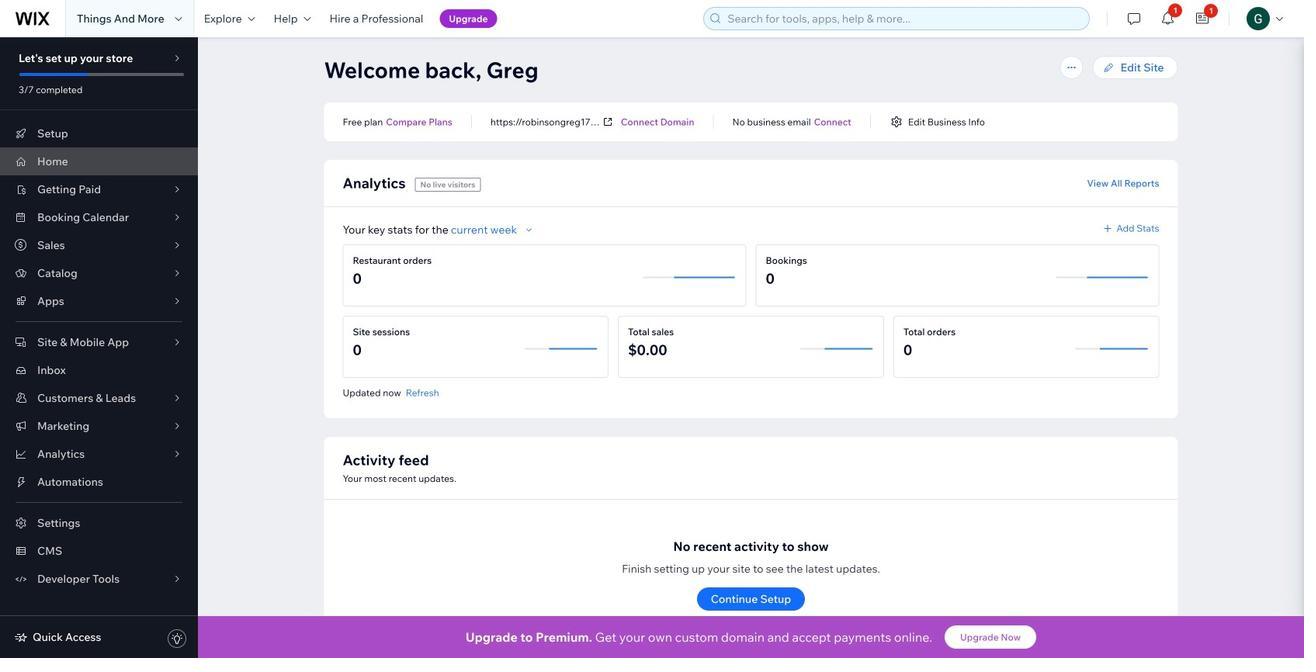 Task type: describe. For each thing, give the bounding box(es) containing it.
Search for tools, apps, help & more... field
[[723, 8, 1085, 30]]



Task type: locate. For each thing, give the bounding box(es) containing it.
sidebar element
[[0, 37, 198, 659]]



Task type: vqa. For each thing, say whether or not it's contained in the screenshot.
SIDEBAR element
yes



